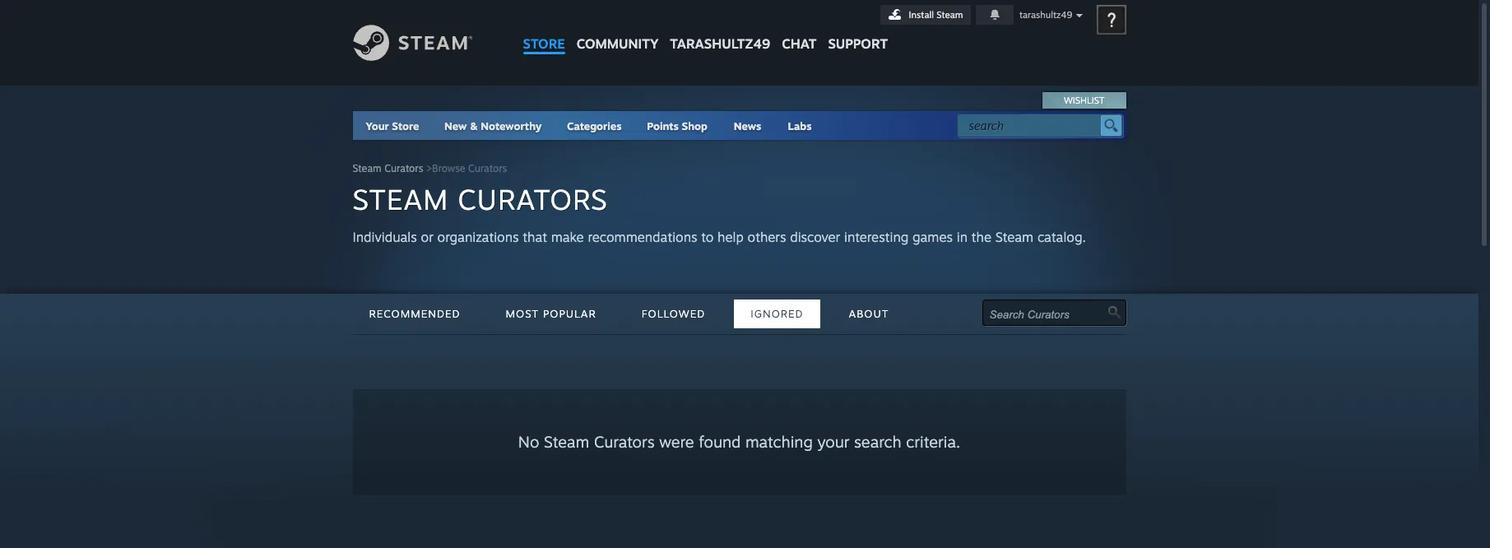 Task type: describe. For each thing, give the bounding box(es) containing it.
recommended
[[369, 307, 460, 320]]

>
[[426, 162, 432, 174]]

community link
[[571, 0, 664, 60]]

news link
[[721, 111, 775, 140]]

interesting
[[844, 229, 909, 245]]

criteria.
[[906, 432, 961, 452]]

discover
[[790, 229, 841, 245]]

or
[[421, 229, 434, 245]]

the
[[972, 229, 992, 245]]

recommended link
[[353, 300, 477, 328]]

labs
[[788, 119, 812, 132]]

others
[[748, 229, 786, 245]]

install steam
[[909, 9, 963, 21]]

about
[[849, 307, 889, 320]]

search
[[854, 432, 902, 452]]

matching
[[746, 432, 813, 452]]

wishlist link
[[1043, 92, 1125, 109]]

chat
[[782, 35, 817, 52]]

curators up that on the top left of the page
[[458, 182, 608, 216]]

no
[[518, 432, 539, 452]]

your
[[817, 432, 850, 452]]

in
[[957, 229, 968, 245]]

steam curators > browse curators
[[353, 162, 507, 174]]

individuals or organizations that make recommendations to help others discover interesting games in the steam catalog.
[[353, 229, 1086, 245]]

browse
[[432, 162, 465, 174]]

most popular
[[506, 307, 596, 320]]

most popular link
[[489, 300, 613, 328]]

popular
[[543, 307, 596, 320]]

wishlist
[[1064, 95, 1105, 106]]

points shop
[[647, 119, 708, 132]]

new & noteworthy
[[444, 119, 542, 132]]

steam right no
[[544, 432, 589, 452]]

tarashultz49 link
[[664, 0, 776, 60]]

organizations
[[437, 229, 519, 245]]

steam curators
[[353, 182, 608, 216]]

points
[[647, 119, 679, 132]]

followed link
[[625, 300, 722, 328]]

community
[[577, 35, 659, 52]]

store link
[[517, 0, 571, 60]]

tarashultz49 inside tarashultz49 link
[[670, 35, 770, 52]]

found
[[699, 432, 741, 452]]

points shop link
[[634, 111, 721, 140]]

curators left were
[[594, 432, 655, 452]]

your
[[366, 119, 389, 132]]

games
[[913, 229, 953, 245]]

steam right install
[[937, 9, 963, 21]]



Task type: locate. For each thing, give the bounding box(es) containing it.
new & noteworthy link
[[444, 119, 542, 132]]

to
[[701, 229, 714, 245]]

install
[[909, 9, 934, 21]]

support
[[828, 35, 888, 52]]

most
[[506, 307, 539, 320]]

shop
[[682, 119, 708, 132]]

your store link
[[366, 119, 419, 132]]

followed
[[642, 307, 706, 320]]

chat link
[[776, 0, 823, 56]]

categories
[[567, 119, 622, 132]]

categories link
[[567, 119, 622, 132]]

store
[[523, 35, 565, 52]]

catalog.
[[1038, 229, 1086, 245]]

that
[[523, 229, 547, 245]]

store
[[392, 119, 419, 132]]

new
[[444, 119, 467, 132]]

steam down your on the left top
[[353, 162, 382, 174]]

noteworthy
[[481, 119, 542, 132]]

curators left >
[[384, 162, 423, 174]]

support link
[[823, 0, 894, 56]]

1 horizontal spatial tarashultz49
[[1020, 9, 1073, 21]]

curators up steam curators
[[468, 162, 507, 174]]

about link
[[832, 300, 906, 328]]

1 vertical spatial tarashultz49
[[670, 35, 770, 52]]

steam curators link
[[353, 162, 423, 174]]

help
[[718, 229, 744, 245]]

news
[[734, 119, 762, 132]]

steam down steam curators link
[[353, 182, 449, 216]]

labs link
[[775, 111, 825, 140]]

were
[[659, 432, 694, 452]]

install steam link
[[880, 5, 971, 25]]

individuals
[[353, 229, 417, 245]]

tarashultz49
[[1020, 9, 1073, 21], [670, 35, 770, 52]]

0 horizontal spatial tarashultz49
[[670, 35, 770, 52]]

None image field
[[1108, 306, 1121, 319]]

your store
[[366, 119, 419, 132]]

make
[[551, 229, 584, 245]]

0 vertical spatial tarashultz49
[[1020, 9, 1073, 21]]

ignored link
[[734, 300, 820, 328]]

steam right the
[[996, 229, 1034, 245]]

ignored
[[751, 307, 804, 320]]

recommendations
[[588, 229, 698, 245]]

None text field
[[990, 309, 1109, 321]]

&
[[470, 119, 478, 132]]

search text field
[[969, 115, 1097, 137]]

no steam curators were found matching your search criteria.
[[518, 432, 961, 452]]

curators
[[384, 162, 423, 174], [468, 162, 507, 174], [458, 182, 608, 216], [594, 432, 655, 452]]

steam
[[937, 9, 963, 21], [353, 162, 382, 174], [353, 182, 449, 216], [996, 229, 1034, 245], [544, 432, 589, 452]]



Task type: vqa. For each thing, say whether or not it's contained in the screenshot.
About link
yes



